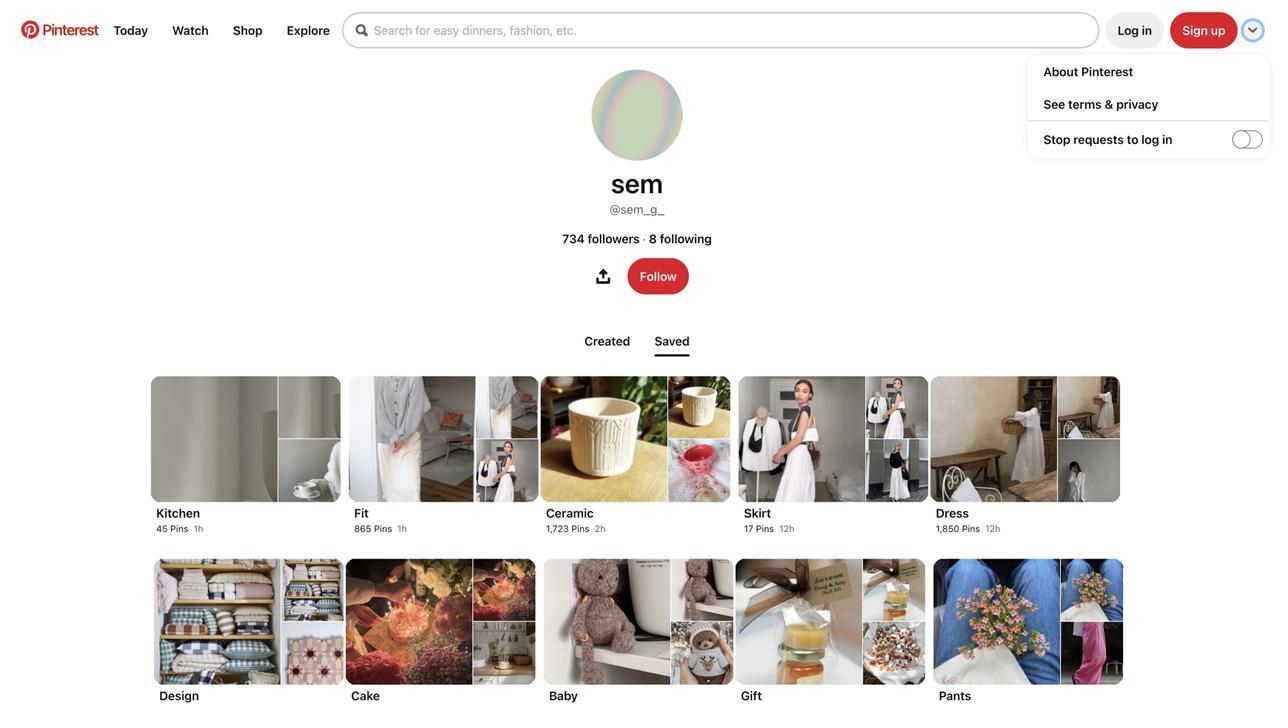 Task type: vqa. For each thing, say whether or not it's contained in the screenshot.
the on
no



Task type: describe. For each thing, give the bounding box(es) containing it.
see
[[1044, 97, 1066, 112]]

sign up button
[[1171, 12, 1238, 49]]

cake
[[351, 689, 380, 704]]

created link
[[579, 328, 637, 355]]

fit
[[354, 506, 369, 521]]

sem @sem_g_
[[610, 167, 665, 217]]

pinterest button
[[12, 20, 108, 40]]

skirt 17 pins 12h
[[744, 506, 795, 535]]

&
[[1105, 97, 1114, 112]]

log in button
[[1106, 12, 1165, 49]]

1h for fit
[[398, 524, 407, 535]]

search image
[[356, 24, 368, 36]]

explore link
[[281, 17, 336, 44]]

734
[[563, 232, 585, 246]]

requests
[[1074, 132, 1124, 147]]

·
[[643, 233, 646, 245]]

explore
[[287, 23, 330, 38]]

stop
[[1044, 132, 1071, 147]]

created
[[585, 334, 631, 349]]

watch
[[172, 23, 209, 38]]

12h for skirt
[[780, 524, 795, 535]]

ceramic 1,723 pins 2h
[[546, 506, 606, 535]]

2h
[[595, 524, 606, 535]]

8
[[649, 232, 657, 246]]

pins for kitchen
[[170, 524, 188, 535]]

design link
[[153, 550, 344, 708]]

dress
[[936, 506, 969, 521]]

follow button
[[628, 258, 689, 295]]

kitchen
[[156, 506, 200, 521]]

gift link
[[735, 550, 926, 708]]

baby link
[[543, 550, 735, 708]]

terms
[[1069, 97, 1102, 112]]

17
[[744, 524, 754, 535]]

1 vertical spatial pinterest
[[1082, 64, 1134, 79]]

45
[[156, 524, 168, 535]]

baby
[[549, 689, 578, 704]]

pants link
[[933, 550, 1125, 708]]

sem button
[[611, 167, 663, 199]]

user avatar image
[[592, 70, 683, 161]]



Task type: locate. For each thing, give the bounding box(es) containing it.
today
[[114, 23, 148, 38]]

1h down the kitchen
[[194, 524, 203, 535]]

865
[[354, 524, 372, 535]]

following
[[660, 232, 712, 246]]

to
[[1127, 132, 1139, 147]]

skirt image
[[739, 377, 866, 503], [867, 377, 929, 439], [867, 440, 929, 503]]

1h for kitchen
[[194, 524, 203, 535]]

@sem_g_ button
[[610, 198, 665, 230]]

dress image
[[931, 377, 1058, 503], [1059, 377, 1121, 439], [1059, 440, 1121, 503]]

1 horizontal spatial 1h
[[398, 524, 407, 535]]

12h inside dress 1,850 pins 12h
[[986, 524, 1001, 535]]

pinterest up &
[[1082, 64, 1134, 79]]

1h inside kitchen 45 pins 1h
[[194, 524, 203, 535]]

2 pins from the left
[[374, 524, 392, 535]]

today link
[[108, 17, 154, 44]]

design image
[[154, 560, 281, 686], [282, 560, 344, 622], [282, 623, 344, 686]]

list
[[55, 367, 1220, 708]]

saved
[[655, 334, 690, 349]]

stop requests to log in
[[1044, 132, 1173, 147]]

1 horizontal spatial pinterest
[[1082, 64, 1134, 79]]

1,723
[[546, 524, 569, 535]]

see terms & privacy
[[1044, 97, 1159, 112]]

followers
[[588, 232, 640, 246]]

log in
[[1118, 23, 1153, 38]]

fit image
[[349, 377, 476, 503], [477, 377, 539, 439], [477, 440, 539, 503]]

kitchen image
[[151, 377, 278, 503], [278, 377, 341, 439], [278, 440, 341, 503]]

pants image
[[934, 560, 1061, 686], [1062, 560, 1124, 622], [1062, 623, 1124, 686]]

pins for fit
[[374, 524, 392, 535]]

gift
[[741, 689, 762, 704]]

in inside log in button
[[1142, 23, 1153, 38]]

sign
[[1183, 23, 1209, 38]]

2 1h from the left
[[398, 524, 407, 535]]

log
[[1142, 132, 1160, 147]]

shop
[[233, 23, 263, 38]]

@sem_g_
[[610, 202, 665, 217]]

4 pins from the left
[[756, 524, 774, 535]]

sem
[[611, 167, 663, 199]]

2 12h from the left
[[986, 524, 1001, 535]]

pins inside fit 865 pins 1h
[[374, 524, 392, 535]]

pins down the kitchen
[[170, 524, 188, 535]]

1 1h from the left
[[194, 524, 203, 535]]

1h right 865 on the bottom
[[398, 524, 407, 535]]

1h
[[194, 524, 203, 535], [398, 524, 407, 535]]

watch link
[[166, 17, 215, 44]]

up
[[1212, 23, 1226, 38]]

1,850
[[936, 524, 960, 535]]

0 horizontal spatial pinterest
[[42, 20, 98, 38]]

ceramic
[[546, 506, 594, 521]]

1 pins from the left
[[170, 524, 188, 535]]

Search text field
[[374, 23, 1099, 38]]

baby image
[[544, 560, 671, 686], [672, 560, 734, 622], [672, 623, 734, 686]]

pins down 'ceramic'
[[572, 524, 590, 535]]

see terms & privacy link
[[1044, 97, 1269, 112]]

734 followers · 8 following
[[563, 232, 712, 246]]

pinterest inside pinterest link
[[42, 20, 98, 38]]

0 horizontal spatial in
[[1142, 23, 1153, 38]]

12h for dress
[[986, 524, 1001, 535]]

12h right 1,850
[[986, 524, 1001, 535]]

privacy
[[1117, 97, 1159, 112]]

cake link
[[345, 550, 536, 708]]

1 horizontal spatial 12h
[[986, 524, 1001, 535]]

1h inside fit 865 pins 1h
[[398, 524, 407, 535]]

pinterest link
[[12, 20, 108, 39]]

pins for ceramic
[[572, 524, 590, 535]]

12h right '17'
[[780, 524, 795, 535]]

1 horizontal spatial in
[[1163, 132, 1173, 147]]

pins
[[170, 524, 188, 535], [374, 524, 392, 535], [572, 524, 590, 535], [756, 524, 774, 535], [962, 524, 981, 535]]

pins inside kitchen 45 pins 1h
[[170, 524, 188, 535]]

12h inside the skirt 17 pins 12h
[[780, 524, 795, 535]]

pants
[[939, 689, 972, 704]]

0 vertical spatial pinterest
[[42, 20, 98, 38]]

shop link
[[227, 17, 269, 44]]

kitchen 45 pins 1h
[[156, 506, 203, 535]]

pins right '17'
[[756, 524, 774, 535]]

3 pins from the left
[[572, 524, 590, 535]]

0 horizontal spatial 1h
[[194, 524, 203, 535]]

pinterest right pinterest icon
[[42, 20, 98, 38]]

pinterest
[[42, 20, 98, 38], [1082, 64, 1134, 79]]

0 horizontal spatial 12h
[[780, 524, 795, 535]]

saved link
[[649, 328, 696, 355]]

gift image
[[736, 560, 863, 686], [863, 560, 926, 622], [863, 623, 926, 686]]

about pinterest link
[[1044, 64, 1269, 79]]

sign up
[[1183, 23, 1226, 38]]

1 12h from the left
[[780, 524, 795, 535]]

0 vertical spatial in
[[1142, 23, 1153, 38]]

pins inside ceramic 1,723 pins 2h
[[572, 524, 590, 535]]

ceramic image
[[541, 377, 668, 503], [668, 377, 731, 439], [668, 440, 731, 503]]

pins right 865 on the bottom
[[374, 524, 392, 535]]

about pinterest
[[1044, 64, 1134, 79]]

list containing kitchen
[[55, 367, 1220, 708]]

1 vertical spatial in
[[1163, 132, 1173, 147]]

skirt
[[744, 506, 772, 521]]

pins right 1,850
[[962, 524, 981, 535]]

pinterest image
[[21, 20, 39, 39]]

pins inside the skirt 17 pins 12h
[[756, 524, 774, 535]]

dress 1,850 pins 12h
[[936, 506, 1001, 535]]

about
[[1044, 64, 1079, 79]]

5 pins from the left
[[962, 524, 981, 535]]

follow
[[640, 269, 677, 284]]

log
[[1118, 23, 1139, 38]]

in
[[1142, 23, 1153, 38], [1163, 132, 1173, 147]]

pins for dress
[[962, 524, 981, 535]]

pins inside dress 1,850 pins 12h
[[962, 524, 981, 535]]

design
[[159, 689, 199, 704]]

fit 865 pins 1h
[[354, 506, 407, 535]]

cake image
[[346, 560, 473, 686], [473, 560, 536, 622], [473, 623, 536, 686]]

pins for skirt
[[756, 524, 774, 535]]

12h
[[780, 524, 795, 535], [986, 524, 1001, 535]]



